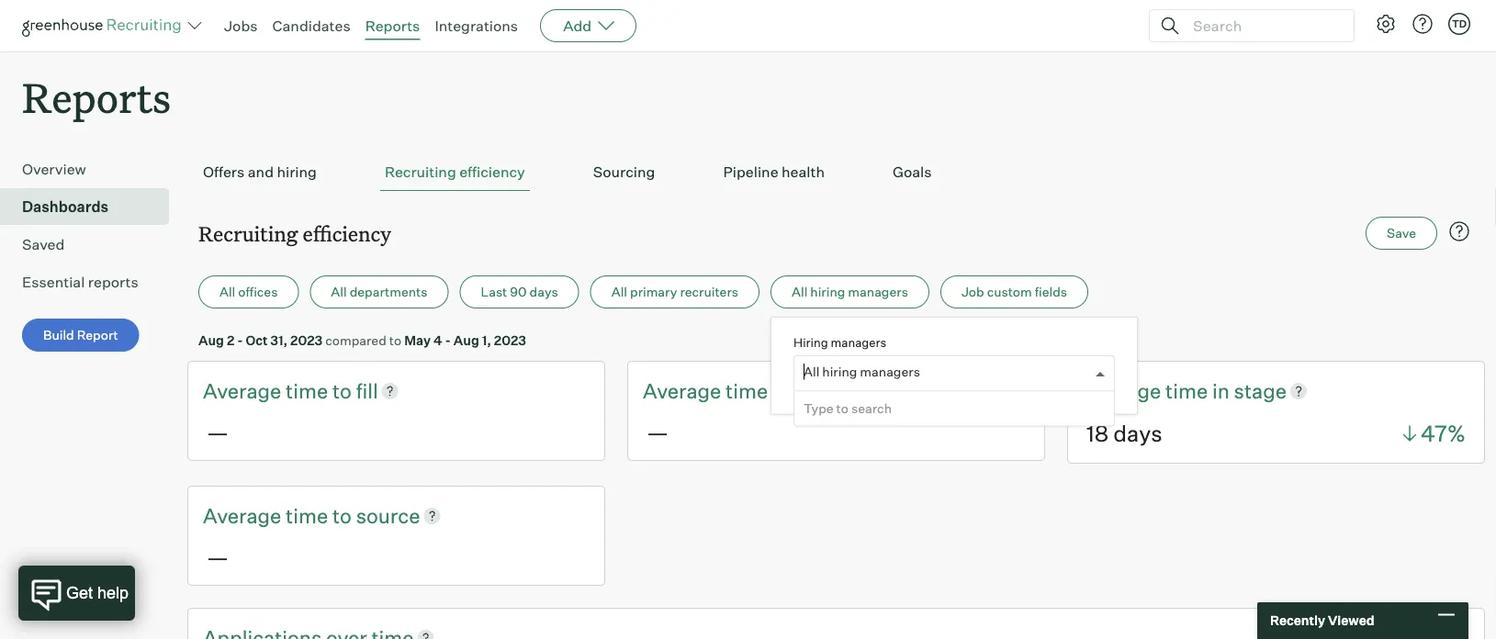 Task type: vqa. For each thing, say whether or not it's contained in the screenshot.
applications
no



Task type: describe. For each thing, give the bounding box(es) containing it.
2 vertical spatial hiring
[[823, 364, 858, 380]]

2 aug from the left
[[454, 332, 479, 348]]

31,
[[270, 332, 288, 348]]

hiring managers
[[794, 335, 887, 350]]

to for fill
[[333, 378, 352, 404]]

in link
[[1213, 377, 1234, 405]]

hiring
[[794, 335, 828, 350]]

build report button
[[22, 319, 139, 352]]

stage link
[[1234, 377, 1287, 405]]

reports link
[[365, 17, 420, 35]]

overview
[[22, 160, 86, 178]]

save button
[[1366, 217, 1438, 250]]

stage
[[1234, 378, 1287, 404]]

primary
[[630, 284, 677, 300]]

source
[[356, 503, 420, 528]]

to left may
[[389, 332, 402, 348]]

to for hire
[[773, 378, 792, 404]]

time link for source
[[286, 502, 333, 530]]

last 90 days
[[481, 284, 558, 300]]

average link for hire
[[643, 377, 726, 405]]

in
[[1213, 378, 1230, 404]]

fields
[[1035, 284, 1068, 300]]

last
[[481, 284, 507, 300]]

faq image
[[1449, 221, 1471, 243]]

td
[[1452, 17, 1467, 30]]

all for all offices button
[[220, 284, 235, 300]]

source link
[[356, 502, 420, 530]]

1 - from the left
[[237, 332, 243, 348]]

candidates
[[272, 17, 351, 35]]

compared
[[325, 332, 387, 348]]

90
[[510, 284, 527, 300]]

2 2023 from the left
[[494, 332, 526, 348]]

td button
[[1449, 13, 1471, 35]]

4
[[434, 332, 442, 348]]

average link for stage
[[1083, 377, 1166, 405]]

1 vertical spatial hiring
[[811, 284, 846, 300]]

18 days
[[1087, 420, 1163, 447]]

dashboards link
[[22, 196, 162, 218]]

2 vertical spatial managers
[[860, 364, 921, 380]]

type to search
[[804, 401, 892, 417]]

hire link
[[796, 377, 833, 405]]

time for fill
[[286, 378, 328, 404]]

departments
[[350, 284, 428, 300]]

average time to for source
[[203, 503, 356, 528]]

fill
[[356, 378, 378, 404]]

average time in
[[1083, 378, 1234, 404]]

recruiting efficiency button
[[380, 154, 530, 191]]

reports
[[88, 273, 138, 291]]

0 vertical spatial hiring
[[277, 163, 317, 181]]

to right type
[[837, 401, 849, 417]]

0 horizontal spatial recruiting
[[198, 220, 298, 247]]

1 vertical spatial managers
[[831, 335, 887, 350]]

report
[[77, 327, 118, 343]]

integrations
[[435, 17, 518, 35]]

offers
[[203, 163, 245, 181]]

build report
[[43, 327, 118, 343]]

time for source
[[286, 503, 328, 528]]

may
[[404, 332, 431, 348]]

average for hire
[[643, 378, 722, 404]]

hire
[[796, 378, 833, 404]]

2
[[227, 332, 235, 348]]

pipeline health
[[723, 163, 825, 181]]

custom
[[987, 284, 1032, 300]]

to link for hire
[[773, 377, 796, 405]]

all hiring managers button
[[771, 276, 930, 309]]

fill link
[[356, 377, 378, 405]]

essential
[[22, 273, 85, 291]]

recently viewed
[[1271, 613, 1375, 629]]

last 90 days button
[[460, 276, 580, 309]]

essential reports
[[22, 273, 138, 291]]

average link for source
[[203, 502, 286, 530]]

offices
[[238, 284, 278, 300]]

all departments
[[331, 284, 428, 300]]

pipeline
[[723, 163, 779, 181]]

save
[[1387, 225, 1417, 241]]

jobs
[[224, 17, 258, 35]]

job custom fields button
[[941, 276, 1089, 309]]

18
[[1087, 420, 1109, 447]]

time link for fill
[[286, 377, 333, 405]]

to for source
[[333, 503, 352, 528]]

1 aug from the left
[[198, 332, 224, 348]]

all for all primary recruiters button
[[612, 284, 628, 300]]

pipeline health button
[[719, 154, 830, 191]]

and
[[248, 163, 274, 181]]

— for fill
[[207, 418, 229, 446]]

goals
[[893, 163, 932, 181]]

all offices button
[[198, 276, 299, 309]]

1,
[[482, 332, 491, 348]]

time link for hire
[[726, 377, 773, 405]]

recruiting efficiency inside button
[[385, 163, 525, 181]]

recruiting inside recruiting efficiency button
[[385, 163, 456, 181]]



Task type: locate. For each thing, give the bounding box(es) containing it.
health
[[782, 163, 825, 181]]

1 vertical spatial recruiting efficiency
[[198, 220, 391, 247]]

0 vertical spatial all hiring managers
[[792, 284, 909, 300]]

47%
[[1421, 420, 1466, 447]]

0 vertical spatial days
[[530, 284, 558, 300]]

search
[[852, 401, 892, 417]]

configure image
[[1375, 13, 1397, 35]]

all for all departments button
[[331, 284, 347, 300]]

offers and hiring
[[203, 163, 317, 181]]

time left hire
[[726, 378, 768, 404]]

average time to for hire
[[643, 378, 796, 404]]

0 horizontal spatial efficiency
[[303, 220, 391, 247]]

Search text field
[[1189, 12, 1338, 39]]

greenhouse recruiting image
[[22, 15, 187, 37]]

hiring down the hiring managers
[[823, 364, 858, 380]]

1 vertical spatial all hiring managers
[[804, 364, 921, 380]]

reports down greenhouse recruiting image
[[22, 70, 171, 124]]

days inside button
[[530, 284, 558, 300]]

average for fill
[[203, 378, 281, 404]]

average time to
[[203, 378, 356, 404], [643, 378, 796, 404], [203, 503, 356, 528]]

time link for stage
[[1166, 377, 1213, 405]]

all left departments
[[331, 284, 347, 300]]

- right 2
[[237, 332, 243, 348]]

— for hire
[[647, 418, 669, 446]]

time for stage
[[1166, 378, 1208, 404]]

to link
[[333, 377, 356, 405], [773, 377, 796, 405], [333, 502, 356, 530]]

efficiency inside button
[[460, 163, 525, 181]]

job custom fields
[[962, 284, 1068, 300]]

to
[[389, 332, 402, 348], [333, 378, 352, 404], [773, 378, 792, 404], [837, 401, 849, 417], [333, 503, 352, 528]]

all up hiring
[[792, 284, 808, 300]]

tab list containing offers and hiring
[[198, 154, 1475, 191]]

td button
[[1445, 9, 1475, 39]]

overview link
[[22, 158, 162, 180]]

0 vertical spatial recruiting
[[385, 163, 456, 181]]

essential reports link
[[22, 271, 162, 293]]

offers and hiring button
[[198, 154, 321, 191]]

1 horizontal spatial efficiency
[[460, 163, 525, 181]]

candidates link
[[272, 17, 351, 35]]

aug left 2
[[198, 332, 224, 348]]

all hiring managers down the hiring managers
[[804, 364, 921, 380]]

to left source
[[333, 503, 352, 528]]

job
[[962, 284, 985, 300]]

recruiting
[[385, 163, 456, 181], [198, 220, 298, 247]]

all departments button
[[310, 276, 449, 309]]

None field
[[804, 357, 809, 391]]

to link for source
[[333, 502, 356, 530]]

average link for fill
[[203, 377, 286, 405]]

1 vertical spatial days
[[1114, 420, 1163, 447]]

managers
[[848, 284, 909, 300], [831, 335, 887, 350], [860, 364, 921, 380]]

time left the in
[[1166, 378, 1208, 404]]

2023 right 31,
[[290, 332, 323, 348]]

all primary recruiters
[[612, 284, 739, 300]]

average link
[[203, 377, 286, 405], [643, 377, 726, 405], [1083, 377, 1166, 405], [203, 502, 286, 530]]

1 horizontal spatial reports
[[365, 17, 420, 35]]

add button
[[540, 9, 637, 42]]

time link left source link
[[286, 502, 333, 530]]

time
[[286, 378, 328, 404], [726, 378, 768, 404], [1166, 378, 1208, 404], [286, 503, 328, 528]]

0 horizontal spatial days
[[530, 284, 558, 300]]

time left source
[[286, 503, 328, 528]]

average for source
[[203, 503, 281, 528]]

0 vertical spatial managers
[[848, 284, 909, 300]]

0 horizontal spatial 2023
[[290, 332, 323, 348]]

average for stage
[[1083, 378, 1162, 404]]

sourcing
[[593, 163, 655, 181]]

1 horizontal spatial recruiting
[[385, 163, 456, 181]]

to link for fill
[[333, 377, 356, 405]]

all hiring managers inside button
[[792, 284, 909, 300]]

1 horizontal spatial -
[[445, 332, 451, 348]]

saved link
[[22, 234, 162, 256]]

days
[[530, 284, 558, 300], [1114, 420, 1163, 447]]

time link left stage link
[[1166, 377, 1213, 405]]

all hiring managers
[[792, 284, 909, 300], [804, 364, 921, 380]]

build
[[43, 327, 74, 343]]

average
[[203, 378, 281, 404], [643, 378, 722, 404], [1083, 378, 1162, 404], [203, 503, 281, 528]]

time link left hire link
[[726, 377, 773, 405]]

0 horizontal spatial -
[[237, 332, 243, 348]]

sourcing button
[[589, 154, 660, 191]]

to left hire
[[773, 378, 792, 404]]

1 horizontal spatial days
[[1114, 420, 1163, 447]]

1 2023 from the left
[[290, 332, 323, 348]]

2023
[[290, 332, 323, 348], [494, 332, 526, 348]]

1 vertical spatial reports
[[22, 70, 171, 124]]

managers right hiring
[[831, 335, 887, 350]]

to left fill
[[333, 378, 352, 404]]

time link
[[286, 377, 333, 405], [726, 377, 773, 405], [1166, 377, 1213, 405], [286, 502, 333, 530]]

all hiring managers up the hiring managers
[[792, 284, 909, 300]]

2023 right 1,
[[494, 332, 526, 348]]

goals button
[[888, 154, 937, 191]]

0 horizontal spatial reports
[[22, 70, 171, 124]]

— for source
[[207, 543, 229, 571]]

time down 31,
[[286, 378, 328, 404]]

time link left fill link
[[286, 377, 333, 405]]

hiring up the hiring managers
[[811, 284, 846, 300]]

viewed
[[1328, 613, 1375, 629]]

hiring right and
[[277, 163, 317, 181]]

time for hire
[[726, 378, 768, 404]]

0 vertical spatial reports
[[365, 17, 420, 35]]

tab list
[[198, 154, 1475, 191]]

oct
[[246, 332, 268, 348]]

all
[[220, 284, 235, 300], [331, 284, 347, 300], [612, 284, 628, 300], [792, 284, 808, 300], [804, 364, 820, 380]]

days right 18
[[1114, 420, 1163, 447]]

2 - from the left
[[445, 332, 451, 348]]

all offices
[[220, 284, 278, 300]]

all for all hiring managers button
[[792, 284, 808, 300]]

1 horizontal spatial aug
[[454, 332, 479, 348]]

1 horizontal spatial 2023
[[494, 332, 526, 348]]

aug 2 - oct 31, 2023 compared to may 4 - aug 1, 2023
[[198, 332, 526, 348]]

0 horizontal spatial aug
[[198, 332, 224, 348]]

1 vertical spatial efficiency
[[303, 220, 391, 247]]

type
[[804, 401, 834, 417]]

all down hiring
[[804, 364, 820, 380]]

efficiency
[[460, 163, 525, 181], [303, 220, 391, 247]]

dashboards
[[22, 198, 108, 216]]

1 vertical spatial recruiting
[[198, 220, 298, 247]]

jobs link
[[224, 17, 258, 35]]

average time to for fill
[[203, 378, 356, 404]]

all primary recruiters button
[[591, 276, 760, 309]]

aug left 1,
[[454, 332, 479, 348]]

-
[[237, 332, 243, 348], [445, 332, 451, 348]]

reports right "candidates"
[[365, 17, 420, 35]]

managers up search
[[860, 364, 921, 380]]

days right 90
[[530, 284, 558, 300]]

integrations link
[[435, 17, 518, 35]]

- right the 4 at the bottom of the page
[[445, 332, 451, 348]]

0 vertical spatial efficiency
[[460, 163, 525, 181]]

all left 'primary'
[[612, 284, 628, 300]]

all left offices
[[220, 284, 235, 300]]

add
[[563, 17, 592, 35]]

managers up the hiring managers
[[848, 284, 909, 300]]

recruiting efficiency
[[385, 163, 525, 181], [198, 220, 391, 247]]

saved
[[22, 235, 65, 254]]

recruiters
[[680, 284, 739, 300]]

recently
[[1271, 613, 1326, 629]]

reports
[[365, 17, 420, 35], [22, 70, 171, 124]]

0 vertical spatial recruiting efficiency
[[385, 163, 525, 181]]

managers inside button
[[848, 284, 909, 300]]

hiring
[[277, 163, 317, 181], [811, 284, 846, 300], [823, 364, 858, 380]]



